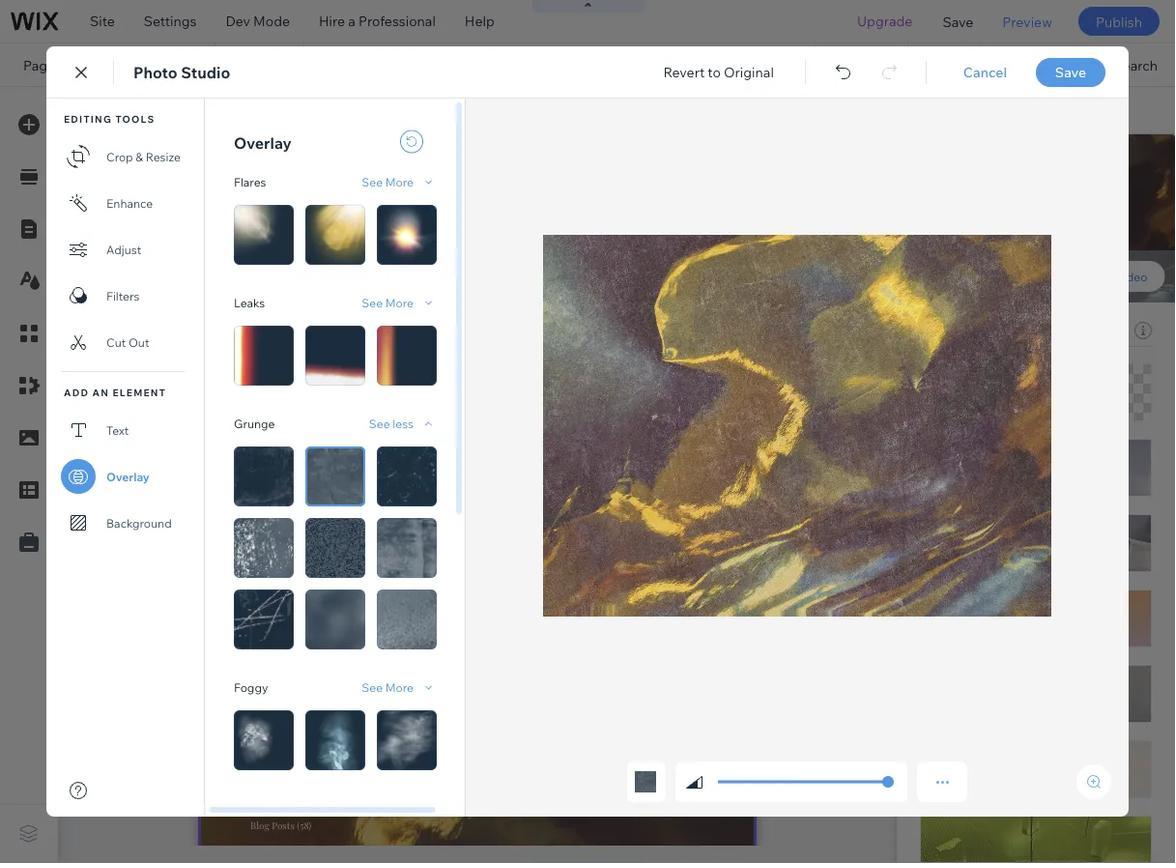 Task type: vqa. For each thing, say whether or not it's contained in the screenshot.
100% button
no



Task type: describe. For each thing, give the bounding box(es) containing it.
settings inside button
[[933, 597, 979, 611]]

a
[[348, 13, 356, 29]]

search inside manage the content of search results from your dashboard.
[[1066, 546, 1110, 563]]

save button
[[928, 0, 988, 43]]

help
[[465, 13, 495, 29]]

manage
[[920, 546, 972, 563]]

save
[[943, 13, 974, 30]]

upgrade
[[857, 13, 913, 29]]

search inside button
[[1114, 56, 1158, 73]]

of
[[1050, 546, 1063, 563]]

dev mode
[[226, 13, 290, 29]]

connect
[[593, 56, 647, 73]]

site
[[90, 13, 115, 29]]

tools button
[[981, 44, 1072, 86]]

color
[[937, 269, 967, 284]]

publish button
[[1079, 7, 1160, 36]]

0 vertical spatial settings
[[144, 13, 197, 29]]

video
[[1116, 269, 1148, 284]]

your
[[650, 56, 678, 73]]

from
[[970, 564, 1000, 581]]

connect your domain
[[593, 56, 730, 73]]

selected backgrounds
[[920, 322, 1062, 339]]

layout
[[1099, 150, 1142, 167]]

hire
[[319, 13, 345, 29]]

image
[[1027, 269, 1061, 284]]

publish
[[1096, 13, 1143, 30]]

manage the content of search results from your dashboard.
[[920, 546, 1110, 581]]



Task type: locate. For each thing, give the bounding box(es) containing it.
selected
[[920, 322, 977, 339]]

0 horizontal spatial settings
[[144, 13, 197, 29]]

dashboard.
[[1034, 564, 1107, 581]]

dev
[[226, 13, 250, 29]]

50%
[[940, 56, 967, 73]]

your
[[1003, 564, 1031, 581]]

0 vertical spatial title
[[920, 317, 948, 334]]

domain
[[681, 56, 730, 73]]

1 vertical spatial title
[[920, 413, 948, 430]]

settings button
[[920, 593, 991, 616]]

search
[[73, 56, 117, 73], [1114, 56, 1158, 73], [933, 355, 983, 374], [933, 450, 983, 470], [920, 513, 964, 530], [1066, 546, 1110, 563]]

the
[[975, 546, 995, 563]]

hire a professional
[[319, 13, 436, 29]]

backgrounds
[[980, 322, 1062, 339]]

title
[[920, 317, 948, 334], [920, 413, 948, 430]]

settings left dev
[[144, 13, 197, 29]]

mode
[[253, 13, 290, 29]]

1 title from the top
[[920, 317, 948, 334]]

1 vertical spatial settings
[[933, 597, 979, 611]]

professional
[[359, 13, 436, 29]]

search results
[[73, 56, 167, 73], [933, 355, 1040, 374], [933, 450, 1040, 470], [920, 513, 1014, 530]]

title down the selected
[[920, 413, 948, 430]]

results inside manage the content of search results from your dashboard.
[[920, 564, 967, 581]]

50% button
[[909, 44, 980, 86]]

title down color
[[920, 317, 948, 334]]

preview
[[1003, 13, 1053, 30]]

content
[[999, 546, 1047, 563]]

settings
[[144, 13, 197, 29], [933, 597, 979, 611]]

1 horizontal spatial settings
[[933, 597, 979, 611]]

tools
[[1022, 56, 1055, 73]]

settings down from in the right bottom of the page
[[933, 597, 979, 611]]

results
[[120, 56, 167, 73], [987, 355, 1040, 374], [987, 450, 1040, 470], [967, 513, 1014, 530], [920, 564, 967, 581]]

2 title from the top
[[920, 413, 948, 430]]

search button
[[1073, 44, 1176, 86]]

preview button
[[988, 0, 1067, 43]]



